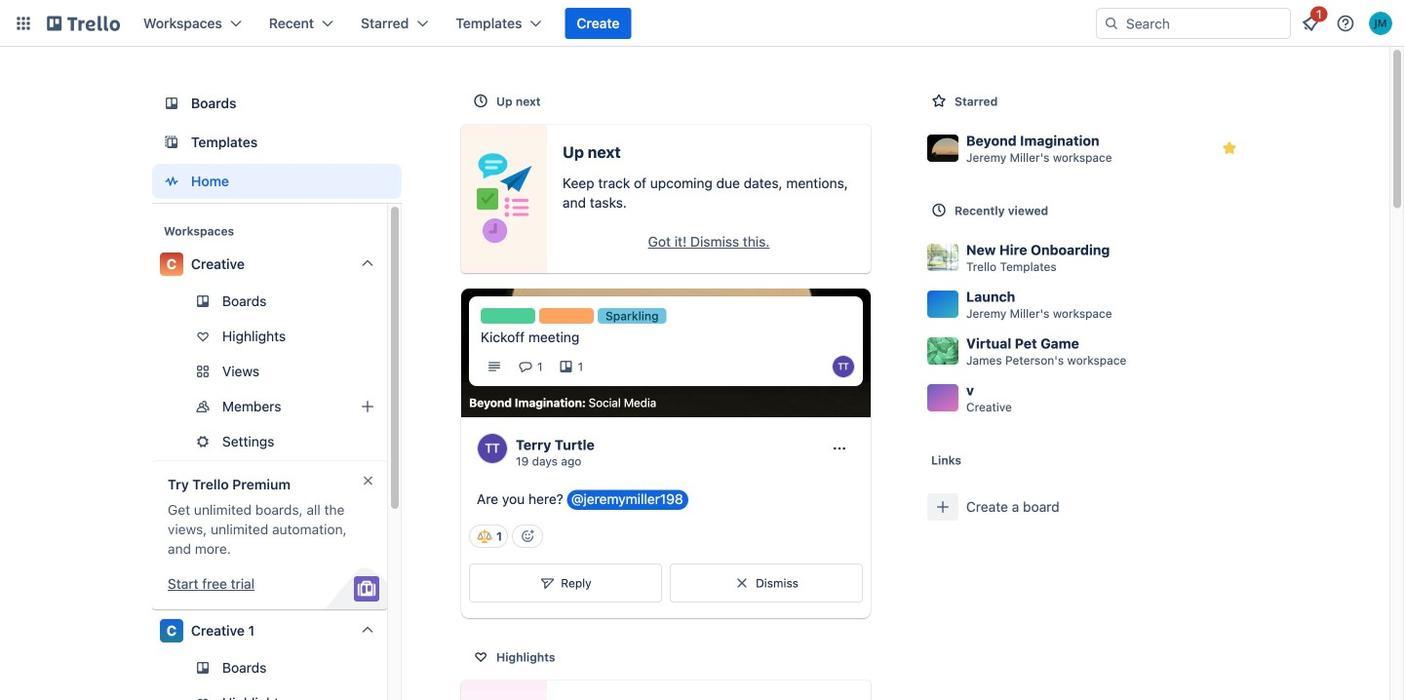 Task type: describe. For each thing, give the bounding box(es) containing it.
Search field
[[1096, 8, 1291, 39]]

1 forward image from the top
[[383, 360, 407, 383]]

click to unstar beyond imagination. it will be removed from your starred list. image
[[1220, 138, 1239, 158]]

color: orange, title: none image
[[539, 308, 594, 324]]

home image
[[160, 170, 183, 193]]

add reaction image
[[512, 525, 543, 548]]

open information menu image
[[1336, 14, 1355, 33]]

back to home image
[[47, 8, 120, 39]]

color: sky, title: "sparkling" element
[[598, 308, 666, 324]]

add image
[[356, 395, 379, 418]]

color: green, title: none image
[[481, 308, 535, 324]]

2 forward image from the top
[[383, 395, 407, 418]]

jeremy miller (jeremymiller198) image
[[1369, 12, 1392, 35]]



Task type: vqa. For each thing, say whether or not it's contained in the screenshot.
second forward ICON from the bottom
yes



Task type: locate. For each thing, give the bounding box(es) containing it.
template board image
[[160, 131, 183, 154]]

1 notification image
[[1299, 12, 1322, 35]]

forward image up forward image
[[383, 360, 407, 383]]

0 vertical spatial forward image
[[383, 360, 407, 383]]

search image
[[1104, 16, 1119, 31]]

board image
[[160, 92, 183, 115]]

forward image
[[383, 360, 407, 383], [383, 395, 407, 418]]

forward image
[[383, 430, 407, 453]]

primary element
[[0, 0, 1404, 47]]

1 vertical spatial forward image
[[383, 395, 407, 418]]

forward image right add image
[[383, 395, 407, 418]]



